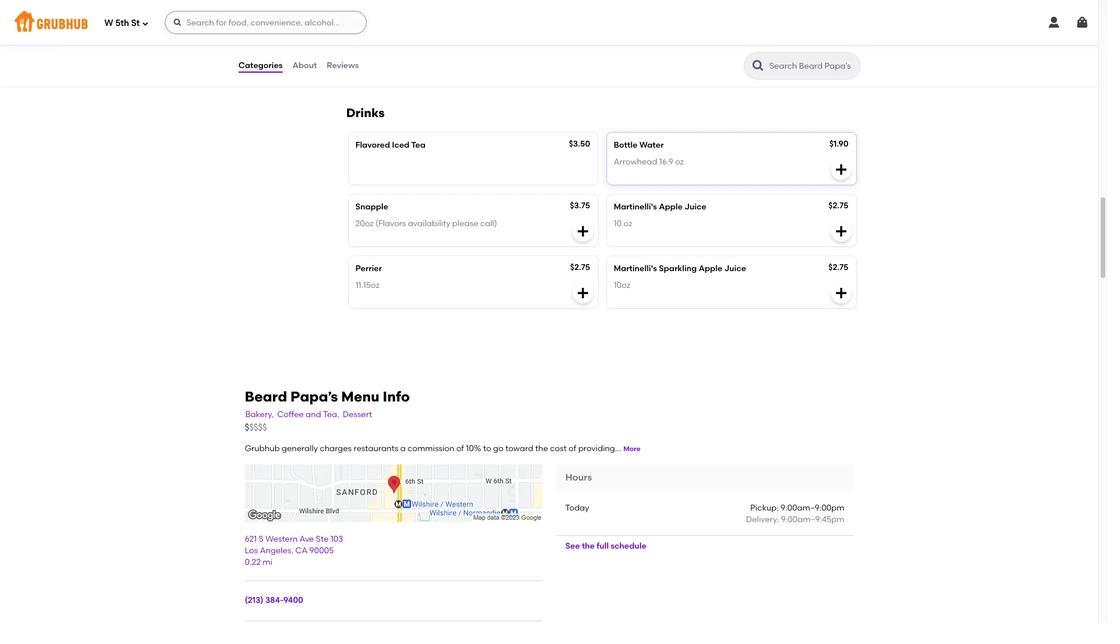 Task type: describe. For each thing, give the bounding box(es) containing it.
bakery, button
[[245, 409, 274, 421]]

16.9
[[660, 157, 674, 167]]

svg image for martinelli's sparkling apple juice
[[835, 286, 848, 300]]

perrier
[[356, 264, 382, 274]]

call)
[[481, 218, 497, 228]]

and
[[306, 410, 321, 420]]

90005
[[310, 546, 334, 556]]

0 horizontal spatial iced
[[392, 140, 410, 150]]

$3.50 for $3.50
[[569, 139, 590, 149]]

today
[[566, 503, 590, 513]]

$
[[245, 422, 249, 432]]

10%
[[466, 444, 482, 454]]

flavored iced tea
[[356, 140, 426, 150]]

bottle
[[614, 140, 638, 150]]

11.15oz
[[356, 280, 380, 290]]

see the full schedule button
[[556, 536, 656, 557]]

(213) 384-9400
[[245, 596, 303, 605]]

more button
[[624, 444, 641, 454]]

hours
[[566, 472, 592, 483]]

+
[[846, 36, 851, 46]]

$3.50 for $3.50 +
[[825, 36, 846, 46]]

bottle water
[[614, 140, 664, 150]]

papa's
[[291, 388, 338, 405]]

more
[[624, 445, 641, 453]]

pickup:
[[751, 503, 779, 513]]

reviews button
[[326, 45, 360, 87]]

$2.75 for apple
[[829, 201, 849, 211]]

9:00am–9:45pm
[[781, 515, 845, 525]]

$2.75 for sparkling
[[829, 263, 849, 273]]

powder for iced matcha
[[688, 53, 718, 63]]

water
[[640, 140, 664, 150]]

Search for food, convenience, alcohol... search field
[[165, 11, 367, 34]]

toward
[[506, 444, 534, 454]]

dessert button
[[342, 409, 373, 421]]

a
[[401, 444, 406, 454]]

$3.50 +
[[825, 36, 851, 46]]

beard
[[245, 388, 287, 405]]

matcha for hot matcha
[[372, 37, 403, 47]]

see the full schedule
[[566, 541, 647, 551]]

full
[[597, 541, 609, 551]]

charges
[[320, 444, 352, 454]]

organic for hot
[[356, 53, 388, 63]]

martinelli's for 10 oz
[[614, 202, 657, 212]]

to
[[483, 444, 492, 454]]

20oz
[[356, 218, 374, 228]]

arrowhead 16.9 oz
[[614, 157, 684, 167]]

generally
[[282, 444, 318, 454]]

9400
[[284, 596, 303, 605]]

0 horizontal spatial the
[[536, 444, 548, 454]]

martinelli's for 10oz
[[614, 264, 657, 274]]

cost
[[550, 444, 567, 454]]

restaurants
[[354, 444, 399, 454]]

flavored
[[356, 140, 390, 150]]

20oz (flavors availability please call)
[[356, 218, 497, 228]]

tea for hot matcha
[[414, 53, 428, 63]]

0 horizontal spatial apple
[[659, 202, 683, 212]]

(flavors
[[376, 218, 406, 228]]

w
[[104, 18, 113, 28]]

snapple
[[356, 202, 389, 212]]

tea,
[[323, 410, 339, 420]]

5th
[[115, 18, 129, 28]]

green for iced matcha
[[648, 53, 671, 63]]

arrowhead
[[614, 157, 658, 167]]

621 s western ave ste 103 los angeles , ca 90005 0.22 mi
[[245, 534, 343, 567]]

iced matcha
[[614, 37, 664, 47]]

mi
[[263, 558, 273, 567]]

info
[[383, 388, 410, 405]]

0 vertical spatial juice
[[685, 202, 707, 212]]

grubhub
[[245, 444, 280, 454]]

st
[[131, 18, 140, 28]]

matcha for iced matcha
[[634, 37, 664, 47]]



Task type: locate. For each thing, give the bounding box(es) containing it.
0 vertical spatial the
[[536, 444, 548, 454]]

see
[[566, 541, 580, 551]]

$1.90
[[830, 139, 849, 149]]

martinelli's apple juice
[[614, 202, 707, 212]]

1 horizontal spatial tea
[[673, 53, 686, 63]]

bakery,
[[245, 410, 274, 420]]

delivery:
[[747, 515, 780, 525]]

iced right "$3.00"
[[614, 37, 632, 47]]

powder
[[429, 53, 459, 63], [688, 53, 718, 63]]

1 horizontal spatial of
[[569, 444, 577, 454]]

the
[[536, 444, 548, 454], [582, 541, 595, 551]]

0 vertical spatial iced
[[614, 37, 632, 47]]

sparkling
[[659, 264, 697, 274]]

apple
[[659, 202, 683, 212], [699, 264, 723, 274]]

2 martinelli's from the top
[[614, 264, 657, 274]]

2 powder from the left
[[688, 53, 718, 63]]

organic green tea powder for hot matcha
[[356, 53, 459, 63]]

organic green tea powder for iced matcha
[[614, 53, 718, 63]]

1 vertical spatial the
[[582, 541, 595, 551]]

apple right sparkling
[[699, 264, 723, 274]]

0 vertical spatial apple
[[659, 202, 683, 212]]

providing
[[579, 444, 615, 454]]

1 vertical spatial juice
[[725, 264, 747, 274]]

1 horizontal spatial green
[[648, 53, 671, 63]]

svg image
[[173, 18, 183, 27], [835, 163, 848, 177], [576, 286, 590, 300], [835, 286, 848, 300]]

schedule
[[611, 541, 647, 551]]

$3.50 up search beard papa's search field
[[825, 36, 846, 46]]

pickup: 9:00am–9:00pm delivery: 9:00am–9:45pm
[[747, 503, 845, 525]]

0 vertical spatial $3.50
[[825, 36, 846, 46]]

$2.75
[[829, 201, 849, 211], [570, 263, 590, 273], [829, 263, 849, 273]]

103
[[331, 534, 343, 544]]

2 organic green tea powder from the left
[[614, 53, 718, 63]]

grubhub generally charges restaurants a commission of 10% to go toward the cost of providing ... more
[[245, 444, 641, 454]]

drinks
[[346, 106, 385, 120]]

los
[[245, 546, 258, 556]]

categories button
[[238, 45, 283, 87]]

0.22
[[245, 558, 261, 567]]

coffee and tea, button
[[277, 409, 340, 421]]

organic green tea powder down hot matcha at the top left of the page
[[356, 53, 459, 63]]

tea for iced matcha
[[673, 53, 686, 63]]

1 green from the left
[[390, 53, 412, 63]]

0 horizontal spatial juice
[[685, 202, 707, 212]]

organic green tea powder
[[356, 53, 459, 63], [614, 53, 718, 63]]

western
[[266, 534, 298, 544]]

1 organic green tea powder from the left
[[356, 53, 459, 63]]

dessert
[[343, 410, 372, 420]]

oz right '10'
[[624, 218, 633, 228]]

matcha
[[372, 37, 403, 47], [634, 37, 664, 47]]

about button
[[292, 45, 318, 87]]

$3.50
[[825, 36, 846, 46], [569, 139, 590, 149]]

1 horizontal spatial iced
[[614, 37, 632, 47]]

reviews
[[327, 60, 359, 70]]

$$$$$
[[245, 422, 267, 432]]

1 vertical spatial apple
[[699, 264, 723, 274]]

1 horizontal spatial apple
[[699, 264, 723, 274]]

svg image
[[1048, 16, 1062, 29], [1076, 16, 1090, 29], [142, 20, 149, 27], [576, 225, 590, 238], [835, 225, 848, 238]]

$3.00
[[569, 36, 590, 46]]

10oz
[[614, 280, 631, 290]]

svg image for perrier
[[576, 286, 590, 300]]

1 horizontal spatial juice
[[725, 264, 747, 274]]

the left cost
[[536, 444, 548, 454]]

$3.75
[[570, 201, 590, 211]]

10
[[614, 218, 622, 228]]

1 horizontal spatial organic
[[614, 53, 646, 63]]

about
[[293, 60, 317, 70]]

(213) 384-9400 button
[[245, 595, 303, 607]]

ave
[[300, 534, 314, 544]]

1 vertical spatial martinelli's
[[614, 264, 657, 274]]

oz
[[676, 157, 684, 167], [624, 218, 633, 228]]

of left 10%
[[457, 444, 464, 454]]

...
[[615, 444, 621, 454]]

1 horizontal spatial matcha
[[634, 37, 664, 47]]

menu
[[341, 388, 380, 405]]

2 matcha from the left
[[634, 37, 664, 47]]

main navigation navigation
[[0, 0, 1099, 45]]

coffee
[[277, 410, 304, 420]]

categories
[[239, 60, 283, 70]]

of
[[457, 444, 464, 454], [569, 444, 577, 454]]

ca
[[295, 546, 308, 556]]

1 vertical spatial iced
[[392, 140, 410, 150]]

commission
[[408, 444, 455, 454]]

0 horizontal spatial powder
[[429, 53, 459, 63]]

green down 'iced matcha'
[[648, 53, 671, 63]]

1 horizontal spatial organic green tea powder
[[614, 53, 718, 63]]

0 horizontal spatial organic
[[356, 53, 388, 63]]

martinelli's up 10oz
[[614, 264, 657, 274]]

2 tea from the left
[[673, 53, 686, 63]]

the left the full
[[582, 541, 595, 551]]

w 5th st
[[104, 18, 140, 28]]

ste
[[316, 534, 329, 544]]

martinelli's up "10 oz"
[[614, 202, 657, 212]]

1 horizontal spatial oz
[[676, 157, 684, 167]]

(213)
[[245, 596, 264, 605]]

1 tea from the left
[[414, 53, 428, 63]]

384-
[[265, 596, 284, 605]]

please
[[453, 218, 479, 228]]

svg image for bottle water
[[835, 163, 848, 177]]

1 powder from the left
[[429, 53, 459, 63]]

0 horizontal spatial $3.50
[[569, 139, 590, 149]]

powder for hot matcha
[[429, 53, 459, 63]]

1 horizontal spatial powder
[[688, 53, 718, 63]]

1 organic from the left
[[356, 53, 388, 63]]

juice
[[685, 202, 707, 212], [725, 264, 747, 274]]

10 oz
[[614, 218, 633, 228]]

bakery, coffee and tea, dessert
[[245, 410, 372, 420]]

1 vertical spatial oz
[[624, 218, 633, 228]]

0 horizontal spatial tea
[[414, 53, 428, 63]]

tea
[[411, 140, 426, 150]]

apple down 16.9
[[659, 202, 683, 212]]

0 horizontal spatial of
[[457, 444, 464, 454]]

angeles
[[260, 546, 291, 556]]

$3.50 left bottle
[[569, 139, 590, 149]]

,
[[291, 546, 294, 556]]

0 horizontal spatial matcha
[[372, 37, 403, 47]]

green down hot matcha at the top left of the page
[[390, 53, 412, 63]]

9:00am–9:00pm
[[781, 503, 845, 513]]

1 matcha from the left
[[372, 37, 403, 47]]

1 martinelli's from the top
[[614, 202, 657, 212]]

green for hot matcha
[[390, 53, 412, 63]]

1 horizontal spatial the
[[582, 541, 595, 551]]

tea
[[414, 53, 428, 63], [673, 53, 686, 63]]

iced left tea
[[392, 140, 410, 150]]

1 horizontal spatial $3.50
[[825, 36, 846, 46]]

availability
[[408, 218, 451, 228]]

2 organic from the left
[[614, 53, 646, 63]]

0 horizontal spatial oz
[[624, 218, 633, 228]]

s
[[259, 534, 264, 544]]

iced
[[614, 37, 632, 47], [392, 140, 410, 150]]

2 of from the left
[[569, 444, 577, 454]]

organic for iced
[[614, 53, 646, 63]]

search icon image
[[751, 59, 765, 73]]

the inside "see the full schedule" 'button'
[[582, 541, 595, 551]]

2 green from the left
[[648, 53, 671, 63]]

organic down 'iced matcha'
[[614, 53, 646, 63]]

0 vertical spatial oz
[[676, 157, 684, 167]]

organic down hot matcha at the top left of the page
[[356, 53, 388, 63]]

of right cost
[[569, 444, 577, 454]]

0 vertical spatial martinelli's
[[614, 202, 657, 212]]

0 horizontal spatial green
[[390, 53, 412, 63]]

hot matcha
[[356, 37, 403, 47]]

621
[[245, 534, 257, 544]]

beard papa's menu info
[[245, 388, 410, 405]]

0 horizontal spatial organic green tea powder
[[356, 53, 459, 63]]

organic green tea powder down 'iced matcha'
[[614, 53, 718, 63]]

svg image inside main navigation navigation
[[173, 18, 183, 27]]

go
[[493, 444, 504, 454]]

1 vertical spatial $3.50
[[569, 139, 590, 149]]

oz right 16.9
[[676, 157, 684, 167]]

Search Beard Papa's search field
[[769, 61, 857, 72]]

1 of from the left
[[457, 444, 464, 454]]



Task type: vqa. For each thing, say whether or not it's contained in the screenshot.
right $3.50
yes



